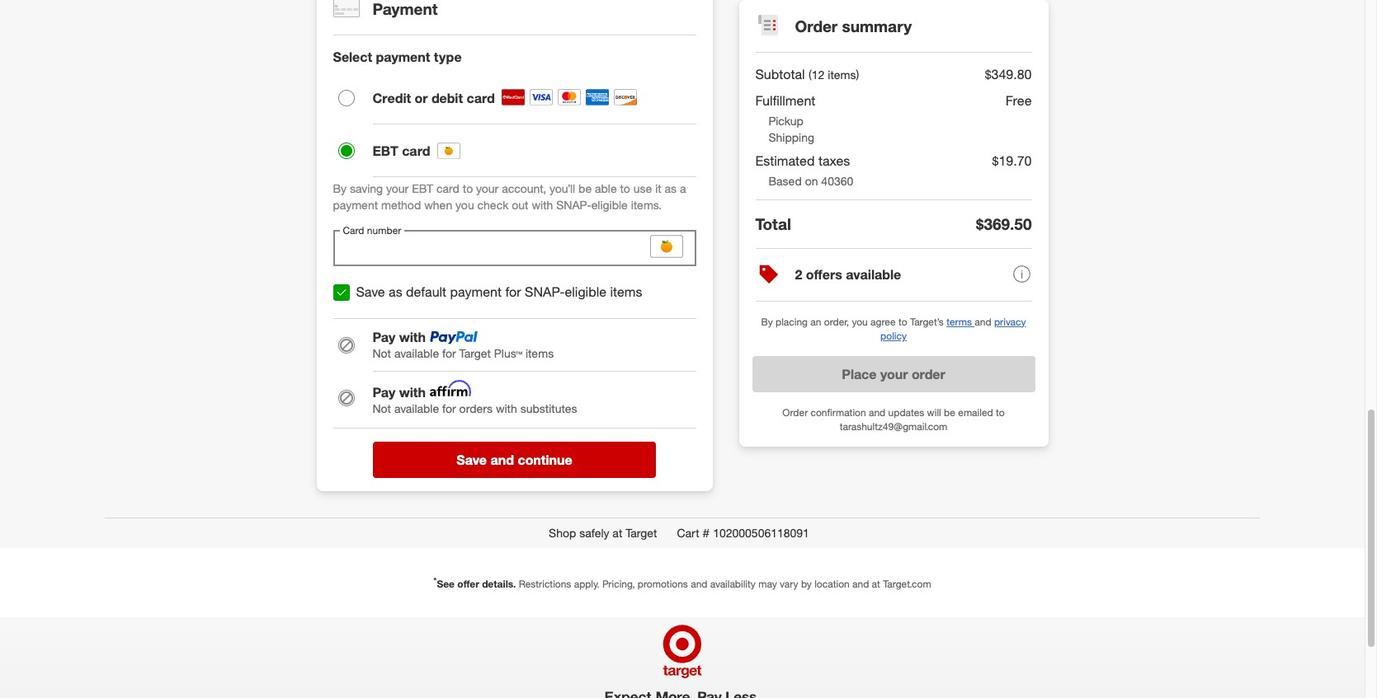 Task type: locate. For each thing, give the bounding box(es) containing it.
Credit or debit card radio
[[338, 90, 354, 107]]

1 horizontal spatial card
[[436, 182, 459, 196]]

be left able
[[578, 182, 592, 196]]

as
[[665, 182, 677, 196], [389, 284, 402, 301]]

1 vertical spatial payment
[[333, 198, 378, 212]]

*
[[433, 576, 437, 586]]

you right order,
[[852, 316, 868, 328]]

save right save as default payment for snap-eligible items option
[[356, 284, 385, 301]]

card down or
[[402, 143, 430, 160]]

0 vertical spatial you
[[456, 198, 474, 212]]

it
[[655, 182, 661, 196]]

pay with
[[373, 329, 426, 346], [373, 384, 426, 401]]

type
[[434, 49, 462, 66]]

0 vertical spatial available
[[846, 267, 901, 283]]

when
[[424, 198, 452, 212]]

save and continue
[[457, 452, 572, 469]]

EBT card radio
[[338, 143, 354, 160]]

saving
[[350, 182, 383, 196]]

1 vertical spatial as
[[389, 284, 402, 301]]

for left the orders
[[442, 402, 456, 416]]

0 vertical spatial as
[[665, 182, 677, 196]]

and right location
[[852, 579, 869, 591]]

Pay with PayPal radio
[[338, 338, 354, 354]]

0 horizontal spatial by
[[333, 182, 347, 196]]

order
[[795, 16, 838, 35], [782, 407, 808, 419]]

0 horizontal spatial items
[[525, 347, 554, 361]]

payment right default
[[450, 284, 502, 301]]

payment inside by saving your ebt card to your account, you'll be able to use it as a payment method when you check out with snap-eligible items.
[[333, 198, 378, 212]]

save
[[356, 284, 385, 301], [457, 452, 487, 469]]

pay right pay with affirm 'option'
[[373, 384, 395, 401]]

for up plus™
[[505, 284, 521, 301]]

order,
[[824, 316, 849, 328]]

your up 'method' on the top left of page
[[386, 182, 409, 196]]

* see offer details. restrictions apply. pricing, promotions and availability may vary by location and at target.com
[[433, 576, 931, 591]]

with right the orders
[[496, 402, 517, 416]]

as left default
[[389, 284, 402, 301]]

0 vertical spatial target
[[459, 347, 491, 361]]

by left saving
[[333, 182, 347, 196]]

affirm image
[[426, 380, 475, 397], [430, 386, 467, 397]]

order summary
[[795, 16, 912, 35]]

to
[[463, 182, 473, 196], [620, 182, 630, 196], [898, 316, 907, 328], [996, 407, 1005, 419]]

for left plus™
[[442, 347, 456, 361]]

pickup
[[769, 114, 804, 128]]

not available for target plus™ items
[[373, 347, 554, 361]]

2 vertical spatial available
[[394, 402, 439, 416]]

pricing,
[[602, 579, 635, 591]]

offer
[[457, 579, 479, 591]]

1 horizontal spatial items
[[610, 284, 642, 301]]

save down not available for orders with substitutes
[[457, 452, 487, 469]]

by left placing
[[761, 316, 773, 328]]

0 horizontal spatial at
[[613, 527, 622, 541]]

1 vertical spatial pay with
[[373, 384, 426, 401]]

at left target.com
[[872, 579, 880, 591]]

0 vertical spatial card
[[467, 90, 495, 107]]

0 vertical spatial be
[[578, 182, 592, 196]]

0 vertical spatial for
[[505, 284, 521, 301]]

0 horizontal spatial card
[[402, 143, 430, 160]]

1 horizontal spatial save
[[457, 452, 487, 469]]

1 horizontal spatial as
[[665, 182, 677, 196]]

and up tarashultz49@gmail.com
[[869, 407, 885, 419]]

you inside by saving your ebt card to your account, you'll be able to use it as a payment method when you check out with snap-eligible items.
[[456, 198, 474, 212]]

substitutes
[[520, 402, 577, 416]]

snap- inside by saving your ebt card to your account, you'll be able to use it as a payment method when you check out with snap-eligible items.
[[556, 198, 591, 212]]

1 vertical spatial at
[[872, 579, 880, 591]]

pay right pay with paypal option
[[373, 329, 395, 346]]

#
[[703, 527, 710, 541]]

apply.
[[574, 579, 599, 591]]

eligible inside by saving your ebt card to your account, you'll be able to use it as a payment method when you check out with snap-eligible items.
[[591, 198, 628, 212]]

ebt card
[[373, 143, 430, 160]]

use
[[633, 182, 652, 196]]

0 horizontal spatial as
[[389, 284, 402, 301]]

placing
[[776, 316, 808, 328]]

by for by saving your ebt card to your account, you'll be able to use it as a payment method when you check out with snap-eligible items.
[[333, 182, 347, 196]]

payment down saving
[[333, 198, 378, 212]]

1 vertical spatial pay
[[373, 384, 395, 401]]

to inside order confirmation and updates will be emailed to tarashultz49@gmail.com
[[996, 407, 1005, 419]]

order up (12
[[795, 16, 838, 35]]

by
[[801, 579, 812, 591]]

1 vertical spatial for
[[442, 347, 456, 361]]

debit
[[431, 90, 463, 107]]

taxes
[[818, 152, 850, 169]]

shop
[[549, 527, 576, 541]]

pay with down default
[[373, 329, 426, 346]]

1 vertical spatial ebt
[[412, 182, 433, 196]]

fulfillment
[[755, 92, 816, 109]]

terms link
[[946, 316, 975, 328]]

to right emailed
[[996, 407, 1005, 419]]

offers
[[806, 267, 842, 283]]

orders
[[459, 402, 493, 416]]

availability
[[710, 579, 756, 591]]

ebt
[[373, 143, 398, 160], [412, 182, 433, 196]]

1 vertical spatial save
[[457, 452, 487, 469]]

1 pay from the top
[[373, 329, 395, 346]]

for
[[505, 284, 521, 301], [442, 347, 456, 361], [442, 402, 456, 416]]

0 horizontal spatial target
[[459, 347, 491, 361]]

0 vertical spatial by
[[333, 182, 347, 196]]

1 vertical spatial order
[[782, 407, 808, 419]]

agree
[[871, 316, 896, 328]]

updates
[[888, 407, 924, 419]]

0 horizontal spatial you
[[456, 198, 474, 212]]

items)
[[828, 67, 859, 81]]

1 horizontal spatial be
[[944, 407, 955, 419]]

at
[[613, 527, 622, 541], [872, 579, 880, 591]]

0 vertical spatial order
[[795, 16, 838, 35]]

2 vertical spatial for
[[442, 402, 456, 416]]

your up check
[[476, 182, 499, 196]]

2 horizontal spatial your
[[880, 366, 908, 383]]

and
[[975, 316, 991, 328], [869, 407, 885, 419], [490, 452, 514, 469], [691, 579, 707, 591], [852, 579, 869, 591]]

None telephone field
[[333, 231, 696, 267]]

with
[[532, 198, 553, 212], [399, 329, 426, 346], [399, 384, 426, 401], [496, 402, 517, 416]]

by inside by saving your ebt card to your account, you'll be able to use it as a payment method when you check out with snap-eligible items.
[[333, 182, 347, 196]]

1 horizontal spatial target
[[626, 527, 657, 541]]

0 vertical spatial snap-
[[556, 198, 591, 212]]

order confirmation and updates will be emailed to tarashultz49@gmail.com
[[782, 407, 1005, 433]]

privacy
[[994, 316, 1026, 328]]

0 horizontal spatial save
[[356, 284, 385, 301]]

card
[[467, 90, 495, 107], [402, 143, 430, 160], [436, 182, 459, 196]]

as right it
[[665, 182, 677, 196]]

0 vertical spatial pay with
[[373, 329, 426, 346]]

pay with right pay with affirm 'option'
[[373, 384, 426, 401]]

ebt up the when
[[412, 182, 433, 196]]

pay
[[373, 329, 395, 346], [373, 384, 395, 401]]

save and continue button
[[373, 442, 656, 479]]

1 vertical spatial not
[[373, 402, 391, 416]]

0 vertical spatial items
[[610, 284, 642, 301]]

not
[[373, 347, 391, 361], [373, 402, 391, 416]]

2 pay with from the top
[[373, 384, 426, 401]]

1 horizontal spatial ebt
[[412, 182, 433, 196]]

eligible
[[591, 198, 628, 212], [565, 284, 606, 301]]

payment up 'credit' on the top left
[[376, 49, 430, 66]]

be right 'will'
[[944, 407, 955, 419]]

1 vertical spatial target
[[626, 527, 657, 541]]

1 horizontal spatial by
[[761, 316, 773, 328]]

you
[[456, 198, 474, 212], [852, 316, 868, 328]]

0 vertical spatial pay
[[373, 329, 395, 346]]

at inside * see offer details. restrictions apply. pricing, promotions and availability may vary by location and at target.com
[[872, 579, 880, 591]]

restrictions
[[519, 579, 571, 591]]

$19.70
[[992, 152, 1032, 169]]

not right pay with affirm 'option'
[[373, 402, 391, 416]]

0 vertical spatial eligible
[[591, 198, 628, 212]]

not right pay with paypal option
[[373, 347, 391, 361]]

save inside button
[[457, 452, 487, 469]]

available up by placing an order, you agree to target's terms and
[[846, 267, 901, 283]]

save for save as default payment for snap-eligible items
[[356, 284, 385, 301]]

1 horizontal spatial at
[[872, 579, 880, 591]]

order inside order confirmation and updates will be emailed to tarashultz49@gmail.com
[[782, 407, 808, 419]]

with right out
[[532, 198, 553, 212]]

able
[[595, 182, 617, 196]]

by
[[333, 182, 347, 196], [761, 316, 773, 328]]

and inside order confirmation and updates will be emailed to tarashultz49@gmail.com
[[869, 407, 885, 419]]

at right safely
[[613, 527, 622, 541]]

pickup shipping
[[769, 114, 814, 144]]

1 vertical spatial you
[[852, 316, 868, 328]]

0 vertical spatial not
[[373, 347, 391, 361]]

save for save and continue
[[457, 452, 487, 469]]

you right the when
[[456, 198, 474, 212]]

summary
[[842, 16, 912, 35]]

available left the orders
[[394, 402, 439, 416]]

2 not from the top
[[373, 402, 391, 416]]

subtotal (12 items)
[[755, 66, 859, 82]]

ebt right ebt card option
[[373, 143, 398, 160]]

and left availability
[[691, 579, 707, 591]]

safely
[[579, 527, 609, 541]]

$349.80
[[985, 66, 1032, 82]]

Pay with Affirm radio
[[338, 390, 354, 407]]

0 vertical spatial save
[[356, 284, 385, 301]]

subtotal
[[755, 66, 805, 82]]

your inside button
[[880, 366, 908, 383]]

1 vertical spatial be
[[944, 407, 955, 419]]

2 offers available button
[[755, 249, 1032, 302]]

default
[[406, 284, 447, 301]]

target left cart
[[626, 527, 657, 541]]

target left plus™
[[459, 347, 491, 361]]

order left confirmation
[[782, 407, 808, 419]]

payment
[[376, 49, 430, 66], [333, 198, 378, 212], [450, 284, 502, 301]]

card up the when
[[436, 182, 459, 196]]

and left continue
[[490, 452, 514, 469]]

method
[[381, 198, 421, 212]]

your
[[386, 182, 409, 196], [476, 182, 499, 196], [880, 366, 908, 383]]

1 pay with from the top
[[373, 329, 426, 346]]

0 vertical spatial payment
[[376, 49, 430, 66]]

1 vertical spatial available
[[394, 347, 439, 361]]

2 vertical spatial card
[[436, 182, 459, 196]]

0 horizontal spatial be
[[578, 182, 592, 196]]

for for orders
[[442, 402, 456, 416]]

for for target
[[442, 347, 456, 361]]

0 vertical spatial ebt
[[373, 143, 398, 160]]

by placing an order, you agree to target's terms and
[[761, 316, 994, 328]]

terms
[[946, 316, 972, 328]]

with down not available for target plus™ items
[[399, 384, 426, 401]]

your left order
[[880, 366, 908, 383]]

card right the debit
[[467, 90, 495, 107]]

1 horizontal spatial your
[[476, 182, 499, 196]]

1 not from the top
[[373, 347, 391, 361]]

1 vertical spatial by
[[761, 316, 773, 328]]

available down default
[[394, 347, 439, 361]]



Task type: vqa. For each thing, say whether or not it's contained in the screenshot.
leftmost EBT
yes



Task type: describe. For each thing, give the bounding box(es) containing it.
on
[[805, 174, 818, 188]]

1 vertical spatial items
[[525, 347, 554, 361]]

total
[[755, 214, 791, 233]]

0 horizontal spatial your
[[386, 182, 409, 196]]

emailed
[[958, 407, 993, 419]]

not available for orders with substitutes
[[373, 402, 577, 416]]

cart # 102000506118091
[[677, 527, 809, 541]]

based on 40360
[[769, 174, 853, 188]]

save as default payment for snap-eligible items
[[356, 284, 642, 301]]

order for order summary
[[795, 16, 838, 35]]

order
[[912, 366, 945, 383]]

tarashultz49@gmail.com
[[840, 421, 947, 433]]

target for at
[[626, 527, 657, 541]]

place your order button
[[752, 356, 1035, 393]]

promotions
[[638, 579, 688, 591]]

Save as default payment for SNAP-eligible items checkbox
[[333, 285, 349, 301]]

1 vertical spatial eligible
[[565, 284, 606, 301]]

available inside button
[[846, 267, 901, 283]]

not for not available for target plus™ items
[[373, 347, 391, 361]]

place your order
[[842, 366, 945, 383]]

shop safely at target
[[549, 527, 657, 541]]

continue
[[518, 452, 572, 469]]

based
[[769, 174, 802, 188]]

plus™
[[494, 347, 522, 361]]

1 vertical spatial snap-
[[525, 284, 565, 301]]

a
[[680, 182, 686, 196]]

available for not available for orders with substitutes
[[394, 402, 439, 416]]

or
[[415, 90, 428, 107]]

by saving your ebt card to your account, you'll be able to use it as a payment method when you check out with snap-eligible items.
[[333, 182, 686, 212]]

will
[[927, 407, 941, 419]]

with inside by saving your ebt card to your account, you'll be able to use it as a payment method when you check out with snap-eligible items.
[[532, 198, 553, 212]]

out
[[512, 198, 528, 212]]

shipping
[[769, 130, 814, 144]]

target's
[[910, 316, 944, 328]]

as inside by saving your ebt card to your account, you'll be able to use it as a payment method when you check out with snap-eligible items.
[[665, 182, 677, 196]]

an
[[810, 316, 821, 328]]

ebt inside by saving your ebt card to your account, you'll be able to use it as a payment method when you check out with snap-eligible items.
[[412, 182, 433, 196]]

with down default
[[399, 329, 426, 346]]

40360
[[821, 174, 853, 188]]

$369.50
[[976, 214, 1032, 233]]

to left 'account,'
[[463, 182, 473, 196]]

2 horizontal spatial card
[[467, 90, 495, 107]]

policy
[[880, 330, 907, 342]]

0 vertical spatial at
[[613, 527, 622, 541]]

1 horizontal spatial you
[[852, 316, 868, 328]]

privacy policy link
[[880, 316, 1026, 342]]

account,
[[502, 182, 546, 196]]

2 offers available
[[795, 267, 901, 283]]

location
[[814, 579, 850, 591]]

target for for
[[459, 347, 491, 361]]

place
[[842, 366, 877, 383]]

1 vertical spatial card
[[402, 143, 430, 160]]

items.
[[631, 198, 662, 212]]

and right terms
[[975, 316, 991, 328]]

order for order confirmation and updates will be emailed to tarashultz49@gmail.com
[[782, 407, 808, 419]]

be inside order confirmation and updates will be emailed to tarashultz49@gmail.com
[[944, 407, 955, 419]]

not for not available for orders with substitutes
[[373, 402, 391, 416]]

by for by placing an order, you agree to target's terms and
[[761, 316, 773, 328]]

be inside by saving your ebt card to your account, you'll be able to use it as a payment method when you check out with snap-eligible items.
[[578, 182, 592, 196]]

2 vertical spatial payment
[[450, 284, 502, 301]]

select payment type
[[333, 49, 462, 66]]

(12
[[809, 67, 825, 81]]

you'll
[[550, 182, 575, 196]]

102000506118091
[[713, 527, 809, 541]]

vary
[[780, 579, 798, 591]]

cart
[[677, 527, 699, 541]]

available for not available for target plus™ items
[[394, 347, 439, 361]]

target: expect more. pay less. image
[[450, 618, 914, 699]]

card inside by saving your ebt card to your account, you'll be able to use it as a payment method when you check out with snap-eligible items.
[[436, 182, 459, 196]]

privacy policy
[[880, 316, 1026, 342]]

details.
[[482, 579, 516, 591]]

target.com
[[883, 579, 931, 591]]

confirmation
[[811, 407, 866, 419]]

select
[[333, 49, 372, 66]]

2
[[795, 267, 802, 283]]

2 pay from the top
[[373, 384, 395, 401]]

free
[[1006, 92, 1032, 109]]

check
[[477, 198, 509, 212]]

see
[[437, 579, 455, 591]]

credit
[[373, 90, 411, 107]]

estimated taxes
[[755, 152, 850, 169]]

0 horizontal spatial ebt
[[373, 143, 398, 160]]

and inside button
[[490, 452, 514, 469]]

credit or debit card
[[373, 90, 495, 107]]

may
[[758, 579, 777, 591]]

to up policy
[[898, 316, 907, 328]]

to left the use
[[620, 182, 630, 196]]

estimated
[[755, 152, 815, 169]]



